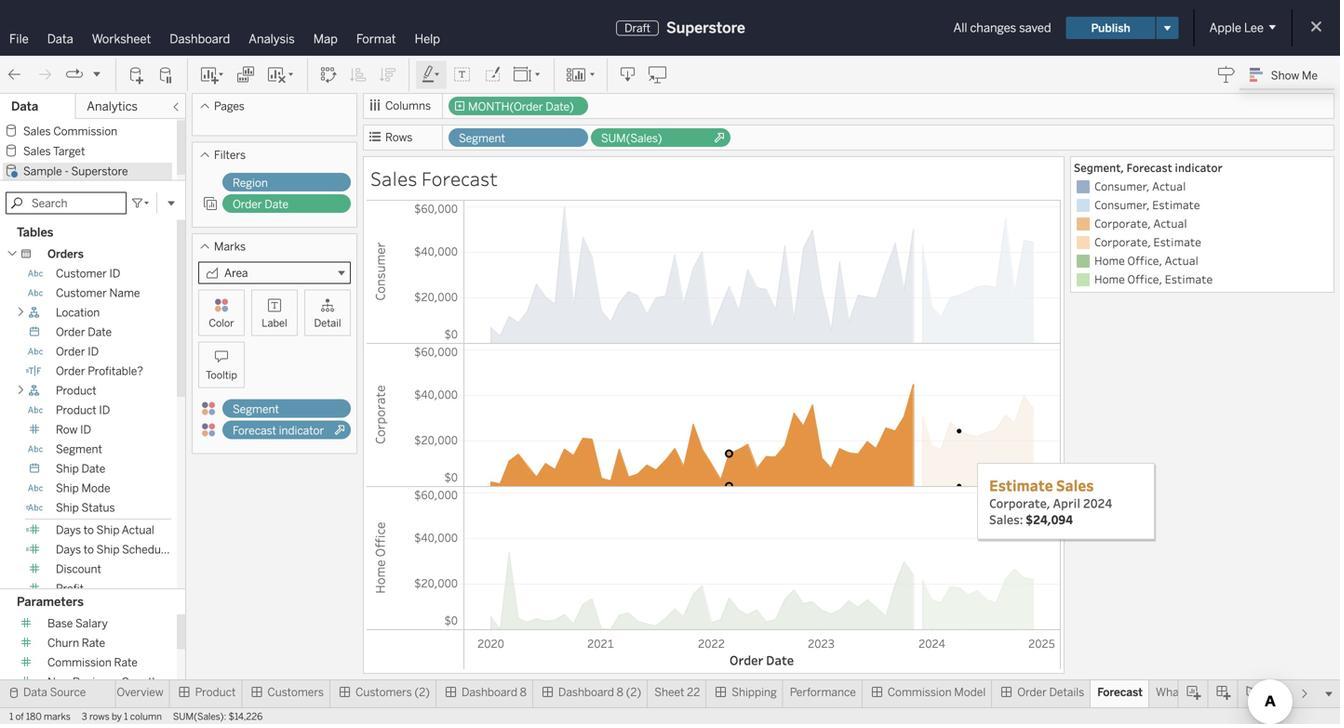 Task type: locate. For each thing, give the bounding box(es) containing it.
tables
[[17, 225, 53, 240]]

1 corporate, from the top
[[1094, 216, 1151, 231]]

1 vertical spatial commission
[[47, 657, 111, 670]]

1 to from the top
[[84, 524, 94, 537]]

order down the region in the top left of the page
[[233, 198, 262, 211]]

0 horizontal spatial 1
[[9, 712, 13, 723]]

1 horizontal spatial segment
[[233, 403, 279, 416]]

0 vertical spatial date
[[265, 198, 289, 211]]

show mark labels image
[[453, 66, 472, 84]]

office, down home office, actual
[[1127, 272, 1162, 287]]

0 vertical spatial rate
[[82, 637, 105, 651]]

ship date
[[56, 463, 105, 476]]

1 horizontal spatial customers
[[355, 686, 412, 700]]

month(order
[[468, 100, 543, 114]]

superstore right the - at top left
[[71, 165, 128, 178]]

0 vertical spatial sales
[[23, 125, 51, 138]]

id for row id
[[80, 424, 91, 437]]

2 vertical spatial sales
[[370, 166, 417, 191]]

consumer,
[[1094, 179, 1150, 194], [1094, 197, 1150, 213]]

date down the region in the top left of the page
[[265, 198, 289, 211]]

sales down the rows
[[370, 166, 417, 191]]

0 vertical spatial product
[[56, 384, 96, 398]]

worksheet
[[92, 32, 151, 47]]

8
[[520, 686, 527, 700], [617, 686, 623, 700]]

1 vertical spatial corporate,
[[1094, 235, 1151, 250]]

rate
[[82, 637, 105, 651], [114, 657, 138, 670]]

1 horizontal spatial 8
[[617, 686, 623, 700]]

0 vertical spatial corporate,
[[1094, 216, 1151, 231]]

superstore
[[666, 19, 745, 37], [71, 165, 128, 178]]

redo image
[[35, 66, 54, 84]]

order
[[233, 198, 262, 211], [56, 326, 85, 339], [56, 345, 85, 359], [56, 365, 85, 378], [1017, 686, 1047, 700]]

corporate,
[[1094, 216, 1151, 231], [1094, 235, 1151, 250]]

duplicate image
[[236, 66, 255, 84]]

data up redo icon
[[47, 32, 73, 47]]

data down "undo" image
[[11, 99, 38, 114]]

rate up commission rate at bottom left
[[82, 637, 105, 651]]

file
[[9, 32, 29, 47]]

id for product id
[[99, 404, 110, 417]]

8 left "dashboard 8 (2)" on the bottom
[[520, 686, 527, 700]]

replay animation image right redo icon
[[65, 65, 84, 84]]

corporate, for corporate, actual
[[1094, 216, 1151, 231]]

sales up sample
[[23, 145, 51, 158]]

to up "discount"
[[84, 544, 94, 557]]

indicator up consumer, actual option
[[1175, 160, 1222, 175]]

Search text field
[[6, 192, 127, 215]]

(2)
[[414, 686, 430, 700], [626, 686, 641, 700]]

home inside option
[[1094, 272, 1125, 287]]

1 consumer, from the top
[[1094, 179, 1150, 194]]

actual down corporate, estimate option
[[1165, 253, 1199, 268]]

estimate for corporate, estimate
[[1153, 235, 1201, 250]]

1 days from the top
[[56, 524, 81, 537]]

0 vertical spatial days
[[56, 524, 81, 537]]

estimate inside option
[[1152, 197, 1200, 213]]

columns
[[385, 99, 431, 113]]

2 (2) from the left
[[626, 686, 641, 700]]

2 office, from the top
[[1127, 272, 1162, 287]]

all
[[953, 20, 967, 35]]

customers for customers
[[267, 686, 324, 700]]

2 customer from the top
[[56, 287, 107, 300]]

consumer, estimate option
[[1074, 196, 1331, 215]]

ship for ship date
[[56, 463, 79, 476]]

actual up corporate, estimate
[[1153, 216, 1187, 231]]

row id
[[56, 424, 91, 437]]

id right row
[[80, 424, 91, 437]]

profitable?
[[88, 365, 143, 378]]

home for home office, actual
[[1094, 253, 1125, 268]]

commission model
[[888, 686, 986, 700]]

commission left model
[[888, 686, 952, 700]]

180
[[26, 712, 42, 723]]

office, inside home office, estimate option
[[1127, 272, 1162, 287]]

sales commission
[[23, 125, 117, 138]]

1 vertical spatial office,
[[1127, 272, 1162, 287]]

days
[[56, 524, 81, 537], [56, 544, 81, 557]]

marks
[[44, 712, 71, 723]]

orders
[[47, 248, 84, 261]]

0 vertical spatial segment
[[459, 132, 505, 145]]

commission
[[53, 125, 117, 138], [47, 657, 111, 670], [888, 686, 952, 700]]

sample - superstore
[[23, 165, 128, 178]]

product up row id
[[56, 404, 96, 417]]

home office, estimate option
[[1074, 271, 1331, 289]]

2 vertical spatial date
[[81, 463, 105, 476]]

segment down month(order
[[459, 132, 505, 145]]

1 customer from the top
[[56, 267, 107, 281]]

segment
[[459, 132, 505, 145], [233, 403, 279, 416], [56, 443, 102, 457]]

0 vertical spatial customer
[[56, 267, 107, 281]]

name
[[109, 287, 140, 300]]

Home Office, Segment. Press Space to toggle selection. Press Escape to go back to the left margin. Use arrow keys to navigate headers text field
[[367, 487, 393, 630]]

2 days from the top
[[56, 544, 81, 557]]

0 vertical spatial consumer,
[[1094, 179, 1150, 194]]

business
[[73, 676, 119, 690]]

0 vertical spatial home
[[1094, 253, 1125, 268]]

new
[[47, 676, 70, 690]]

actual inside corporate, actual option
[[1153, 216, 1187, 231]]

1 vertical spatial customer
[[56, 287, 107, 300]]

clear sheet image
[[266, 66, 296, 84]]

dashboard for dashboard
[[170, 32, 230, 47]]

detail
[[314, 317, 341, 330]]

replay animation image
[[65, 65, 84, 84], [91, 68, 102, 79]]

1 horizontal spatial order date
[[233, 198, 289, 211]]

0 horizontal spatial dashboard
[[170, 32, 230, 47]]

data
[[47, 32, 73, 47], [11, 99, 38, 114], [23, 686, 47, 700]]

data guide image
[[1217, 65, 1236, 84]]

ship status
[[56, 502, 115, 515]]

sales up sales target
[[23, 125, 51, 138]]

1 vertical spatial consumer,
[[1094, 197, 1150, 213]]

2 corporate, from the top
[[1094, 235, 1151, 250]]

sheet
[[654, 686, 684, 700]]

sum(sales)
[[601, 132, 662, 145]]

forecast
[[1126, 160, 1172, 175], [421, 166, 498, 191], [233, 424, 276, 438], [1097, 686, 1143, 700], [1195, 686, 1238, 700]]

rate up growth
[[114, 657, 138, 670]]

area button
[[198, 262, 351, 284]]

corporate, down consumer, estimate
[[1094, 216, 1151, 231]]

22
[[687, 686, 700, 700]]

home down corporate, estimate
[[1094, 253, 1125, 268]]

8 left sheet at bottom
[[617, 686, 623, 700]]

what
[[1156, 686, 1183, 700]]

(2) left dashboard 8
[[414, 686, 430, 700]]

1 vertical spatial home
[[1094, 272, 1125, 287]]

1 customers from the left
[[267, 686, 324, 700]]

office, for actual
[[1127, 253, 1162, 268]]

rate for churn rate
[[82, 637, 105, 651]]

estimate down home office, actual option
[[1165, 272, 1213, 287]]

indicator left corporate, segment. press space to toggle selection. press escape to go back to the left margin. use arrow keys to navigate headers text field
[[279, 424, 324, 438]]

days down ship status
[[56, 524, 81, 537]]

sheet 22
[[654, 686, 700, 700]]

to for days to ship actual
[[84, 524, 94, 537]]

replay animation image up analytics
[[91, 68, 102, 79]]

segment up ship date
[[56, 443, 102, 457]]

1 vertical spatial to
[[84, 544, 94, 557]]

days to ship actual
[[56, 524, 154, 537]]

corporate, down corporate, actual
[[1094, 235, 1151, 250]]

actual down segment, forecast indicator
[[1152, 179, 1186, 194]]

1 horizontal spatial replay animation image
[[91, 68, 102, 79]]

consumer, estimate
[[1094, 197, 1200, 213]]

0 horizontal spatial indicator
[[279, 424, 324, 438]]

1 right by
[[124, 712, 128, 723]]

order date down the location
[[56, 326, 112, 339]]

0 horizontal spatial rate
[[82, 637, 105, 651]]

location
[[56, 306, 100, 320]]

1 vertical spatial indicator
[[279, 424, 324, 438]]

data up '180'
[[23, 686, 47, 700]]

days to ship scheduled
[[56, 544, 176, 557]]

2 consumer, from the top
[[1094, 197, 1150, 213]]

days up "discount"
[[56, 544, 81, 557]]

1 horizontal spatial indicator
[[1175, 160, 1222, 175]]

customer for customer id
[[56, 267, 107, 281]]

source
[[50, 686, 86, 700]]

order date down the region in the top left of the page
[[233, 198, 289, 211]]

color
[[209, 317, 234, 330]]

month(order date)
[[468, 100, 574, 114]]

changes
[[970, 20, 1016, 35]]

undo image
[[6, 66, 24, 84]]

0 horizontal spatial superstore
[[71, 165, 128, 178]]

product up product id
[[56, 384, 96, 398]]

1 left of
[[9, 712, 13, 723]]

dashboard for dashboard 8 (2)
[[558, 686, 614, 700]]

0 vertical spatial to
[[84, 524, 94, 537]]

customer
[[56, 267, 107, 281], [56, 287, 107, 300]]

2 horizontal spatial dashboard
[[558, 686, 614, 700]]

consumer, for consumer, actual
[[1094, 179, 1150, 194]]

2 vertical spatial estimate
[[1165, 272, 1213, 287]]

1 home from the top
[[1094, 253, 1125, 268]]

sum(sales):
[[173, 712, 226, 723]]

draft
[[625, 21, 650, 35]]

estimate
[[1152, 197, 1200, 213], [1153, 235, 1201, 250], [1165, 272, 1213, 287]]

1 horizontal spatial dashboard
[[462, 686, 517, 700]]

0 vertical spatial superstore
[[666, 19, 745, 37]]

id up "name"
[[109, 267, 120, 281]]

forecast right null color icon
[[233, 424, 276, 438]]

office, inside home office, actual option
[[1127, 253, 1162, 268]]

1 vertical spatial data
[[11, 99, 38, 114]]

(2) left sheet at bottom
[[626, 686, 641, 700]]

forecast up consumer, actual
[[1126, 160, 1172, 175]]

data source
[[23, 686, 86, 700]]

ship
[[56, 463, 79, 476], [56, 482, 79, 496], [56, 502, 79, 515], [96, 524, 120, 537], [96, 544, 120, 557]]

ship for ship mode
[[56, 482, 79, 496]]

home office, actual
[[1094, 253, 1199, 268]]

id for customer id
[[109, 267, 120, 281]]

null color image
[[201, 402, 216, 416]]

highlight image
[[421, 66, 442, 84]]

home inside option
[[1094, 253, 1125, 268]]

estimate inside option
[[1153, 235, 1201, 250]]

1
[[9, 712, 13, 723], [124, 712, 128, 723]]

to
[[84, 524, 94, 537], [84, 544, 94, 557]]

customer down orders
[[56, 267, 107, 281]]

estimate inside option
[[1165, 272, 1213, 287]]

1 vertical spatial estimate
[[1153, 235, 1201, 250]]

id down order profitable?
[[99, 404, 110, 417]]

order details
[[1017, 686, 1084, 700]]

analysis
[[249, 32, 295, 47]]

segment up forecast indicator at bottom left
[[233, 403, 279, 416]]

order up order profitable?
[[56, 345, 85, 359]]

customers
[[267, 686, 324, 700], [355, 686, 412, 700]]

consumer, down segment,
[[1094, 179, 1150, 194]]

0 horizontal spatial (2)
[[414, 686, 430, 700]]

dashboard for dashboard 8
[[462, 686, 517, 700]]

1 vertical spatial sales
[[23, 145, 51, 158]]

sort descending image
[[379, 66, 397, 84]]

1 vertical spatial days
[[56, 544, 81, 557]]

consumer, down consumer, actual
[[1094, 197, 1150, 213]]

2 to from the top
[[84, 544, 94, 557]]

1 8 from the left
[[520, 686, 527, 700]]

swap rows and columns image
[[319, 66, 338, 84]]

0 horizontal spatial replay animation image
[[65, 65, 84, 84]]

corporate, estimate option
[[1074, 234, 1331, 252]]

corporate, inside option
[[1094, 235, 1151, 250]]

id up order profitable?
[[88, 345, 99, 359]]

0 horizontal spatial 8
[[520, 686, 527, 700]]

sales forecast
[[370, 166, 498, 191]]

2 vertical spatial segment
[[56, 443, 102, 457]]

rate for commission rate
[[114, 657, 138, 670]]

1 vertical spatial date
[[88, 326, 112, 339]]

2 customers from the left
[[355, 686, 412, 700]]

column
[[130, 712, 162, 723]]

commission up 'target'
[[53, 125, 117, 138]]

8 for dashboard 8
[[520, 686, 527, 700]]

1 horizontal spatial rate
[[114, 657, 138, 670]]

ship down ship mode
[[56, 502, 79, 515]]

consumer, actual option
[[1074, 178, 1331, 196]]

1 horizontal spatial superstore
[[666, 19, 745, 37]]

office,
[[1127, 253, 1162, 268], [1127, 272, 1162, 287]]

0 horizontal spatial order date
[[56, 326, 112, 339]]

home down home office, actual
[[1094, 272, 1125, 287]]

0 vertical spatial indicator
[[1175, 160, 1222, 175]]

base salary
[[47, 617, 108, 631]]

2 home from the top
[[1094, 272, 1125, 287]]

office, for estimate
[[1127, 272, 1162, 287]]

2 vertical spatial product
[[195, 686, 236, 700]]

2 vertical spatial commission
[[888, 686, 952, 700]]

commission down the churn rate
[[47, 657, 111, 670]]

1 horizontal spatial 1
[[124, 712, 128, 723]]

show/hide cards image
[[566, 66, 596, 84]]

1 vertical spatial rate
[[114, 657, 138, 670]]

2 8 from the left
[[617, 686, 623, 700]]

customers (2)
[[355, 686, 430, 700]]

-
[[65, 165, 69, 178]]

estimate down consumer, actual option
[[1152, 197, 1200, 213]]

estimate down corporate, actual option
[[1153, 235, 1201, 250]]

1 horizontal spatial (2)
[[626, 686, 641, 700]]

order left details on the right of the page
[[1017, 686, 1047, 700]]

corporate, inside option
[[1094, 216, 1151, 231]]

0 vertical spatial office,
[[1127, 253, 1162, 268]]

to down ship status
[[84, 524, 94, 537]]

product up sum(sales): $14,226
[[195, 686, 236, 700]]

office, down corporate, estimate
[[1127, 253, 1162, 268]]

date down the location
[[88, 326, 112, 339]]

customer up the location
[[56, 287, 107, 300]]

corporate, estimate
[[1094, 235, 1201, 250]]

date up mode
[[81, 463, 105, 476]]

0 vertical spatial estimate
[[1152, 197, 1200, 213]]

ship up ship mode
[[56, 463, 79, 476]]

performance
[[790, 686, 856, 700]]

forecast down month(order
[[421, 166, 498, 191]]

ship down days to ship actual
[[96, 544, 120, 557]]

download image
[[619, 66, 637, 84]]

ship down ship date
[[56, 482, 79, 496]]

consumer, for consumer, estimate
[[1094, 197, 1150, 213]]

1 office, from the top
[[1127, 253, 1162, 268]]

me
[[1302, 69, 1318, 82]]

format
[[356, 32, 396, 47]]

actual
[[1152, 179, 1186, 194], [1153, 216, 1187, 231], [1165, 253, 1199, 268], [122, 524, 154, 537]]

superstore up open and edit this workbook in tableau desktop image
[[666, 19, 745, 37]]

0 horizontal spatial customers
[[267, 686, 324, 700]]

mode
[[81, 482, 110, 496]]



Task type: vqa. For each thing, say whether or not it's contained in the screenshot.
1st to from the top of the page
yes



Task type: describe. For each thing, give the bounding box(es) containing it.
1 vertical spatial superstore
[[71, 165, 128, 178]]

profit
[[56, 583, 84, 596]]

consumer, actual
[[1094, 179, 1186, 194]]

id for order id
[[88, 345, 99, 359]]

new data source image
[[127, 66, 146, 84]]

show me button
[[1241, 60, 1334, 89]]

rows
[[89, 712, 110, 723]]

churn rate
[[47, 637, 105, 651]]

all changes saved
[[953, 20, 1051, 35]]

map
[[313, 32, 338, 47]]

by
[[112, 712, 122, 723]]

1 vertical spatial order date
[[56, 326, 112, 339]]

home office, estimate
[[1094, 272, 1213, 287]]

forecast indicator
[[233, 424, 324, 438]]

1 vertical spatial product
[[56, 404, 96, 417]]

publish button
[[1066, 17, 1155, 39]]

3
[[82, 712, 87, 723]]

2 vertical spatial data
[[23, 686, 47, 700]]

format workbook image
[[483, 66, 502, 84]]

commission rate
[[47, 657, 138, 670]]

forecast left what
[[1097, 686, 1143, 700]]

product id
[[56, 404, 110, 417]]

null color image
[[201, 423, 216, 438]]

filters
[[214, 148, 246, 162]]

model
[[954, 686, 986, 700]]

shipping
[[732, 686, 777, 700]]

overview
[[117, 686, 163, 700]]

1 (2) from the left
[[414, 686, 430, 700]]

apple lee
[[1209, 20, 1264, 35]]

segment,
[[1074, 160, 1124, 175]]

actual inside home office, actual option
[[1165, 253, 1199, 268]]

3 rows by 1 column
[[82, 712, 162, 723]]

apple
[[1209, 20, 1241, 35]]

customer id
[[56, 267, 120, 281]]

$14,226
[[228, 712, 263, 723]]

pages
[[214, 100, 245, 113]]

ship mode
[[56, 482, 110, 496]]

corporate, for corporate, estimate
[[1094, 235, 1151, 250]]

if
[[1185, 686, 1192, 700]]

marks. press enter to open the view data window.. use arrow keys to navigate data visualization elements. image
[[463, 200, 1061, 631]]

order id
[[56, 345, 99, 359]]

customer name
[[56, 287, 140, 300]]

corporate, actual option
[[1074, 215, 1331, 234]]

saved
[[1019, 20, 1051, 35]]

tooltip
[[206, 369, 237, 382]]

commission for commission rate
[[47, 657, 111, 670]]

2 horizontal spatial segment
[[459, 132, 505, 145]]

discount
[[56, 563, 101, 577]]

show me
[[1271, 69, 1318, 82]]

customer for customer name
[[56, 287, 107, 300]]

ship up the days to ship scheduled
[[96, 524, 120, 537]]

target
[[53, 145, 85, 158]]

growth
[[121, 676, 159, 690]]

to for days to ship scheduled
[[84, 544, 94, 557]]

home for home office, estimate
[[1094, 272, 1125, 287]]

sample
[[23, 165, 62, 178]]

days for days to ship scheduled
[[56, 544, 81, 557]]

new business growth
[[47, 676, 159, 690]]

dashboard 8
[[462, 686, 527, 700]]

marks
[[214, 240, 246, 254]]

help
[[415, 32, 440, 47]]

new worksheet image
[[199, 66, 225, 84]]

order down the order id
[[56, 365, 85, 378]]

fit image
[[513, 66, 543, 84]]

actual inside consumer, actual option
[[1152, 179, 1186, 194]]

date)
[[546, 100, 574, 114]]

customers for customers (2)
[[355, 686, 412, 700]]

scheduled
[[122, 544, 176, 557]]

applies to selected worksheets with same data source image
[[203, 196, 218, 211]]

1 1 from the left
[[9, 712, 13, 723]]

base
[[47, 617, 73, 631]]

open and edit this workbook in tableau desktop image
[[649, 66, 667, 84]]

churn
[[47, 637, 79, 651]]

sales for sales commission
[[23, 125, 51, 138]]

2 1 from the left
[[124, 712, 128, 723]]

actual up 'scheduled'
[[122, 524, 154, 537]]

show
[[1271, 69, 1299, 82]]

estimate for consumer, estimate
[[1152, 197, 1200, 213]]

label
[[262, 317, 287, 330]]

row
[[56, 424, 78, 437]]

parameters
[[17, 595, 84, 610]]

Corporate, Segment. Press Space to toggle selection. Press Escape to go back to the left margin. Use arrow keys to navigate headers text field
[[367, 343, 393, 487]]

order up the order id
[[56, 326, 85, 339]]

sum(sales): $14,226
[[173, 712, 263, 723]]

sort ascending image
[[349, 66, 368, 84]]

forecast right if
[[1195, 686, 1238, 700]]

region
[[233, 176, 268, 190]]

1 of 180 marks
[[9, 712, 71, 723]]

order profitable?
[[56, 365, 143, 378]]

details
[[1049, 686, 1084, 700]]

salary
[[75, 617, 108, 631]]

segment, forecast indicator
[[1074, 160, 1222, 175]]

pause auto updates image
[[157, 66, 176, 84]]

sales target
[[23, 145, 85, 158]]

ship for ship status
[[56, 502, 79, 515]]

home office, actual option
[[1074, 252, 1331, 271]]

sales for sales target
[[23, 145, 51, 158]]

0 vertical spatial data
[[47, 32, 73, 47]]

collapse image
[[170, 101, 181, 113]]

of
[[15, 712, 24, 723]]

publish
[[1091, 21, 1130, 35]]

8 for dashboard 8 (2)
[[617, 686, 623, 700]]

sales for sales forecast
[[370, 166, 417, 191]]

0 horizontal spatial segment
[[56, 443, 102, 457]]

analytics
[[87, 99, 138, 114]]

lee
[[1244, 20, 1264, 35]]

Consumer, Segment. Press Space to toggle selection. Press Escape to go back to the left margin. Use arrow keys to navigate headers text field
[[367, 200, 393, 343]]

0 vertical spatial commission
[[53, 125, 117, 138]]

0 vertical spatial order date
[[233, 198, 289, 211]]

area
[[224, 266, 248, 280]]

1 vertical spatial segment
[[233, 403, 279, 416]]

commission for commission model
[[888, 686, 952, 700]]

days for days to ship actual
[[56, 524, 81, 537]]

status
[[81, 502, 115, 515]]



